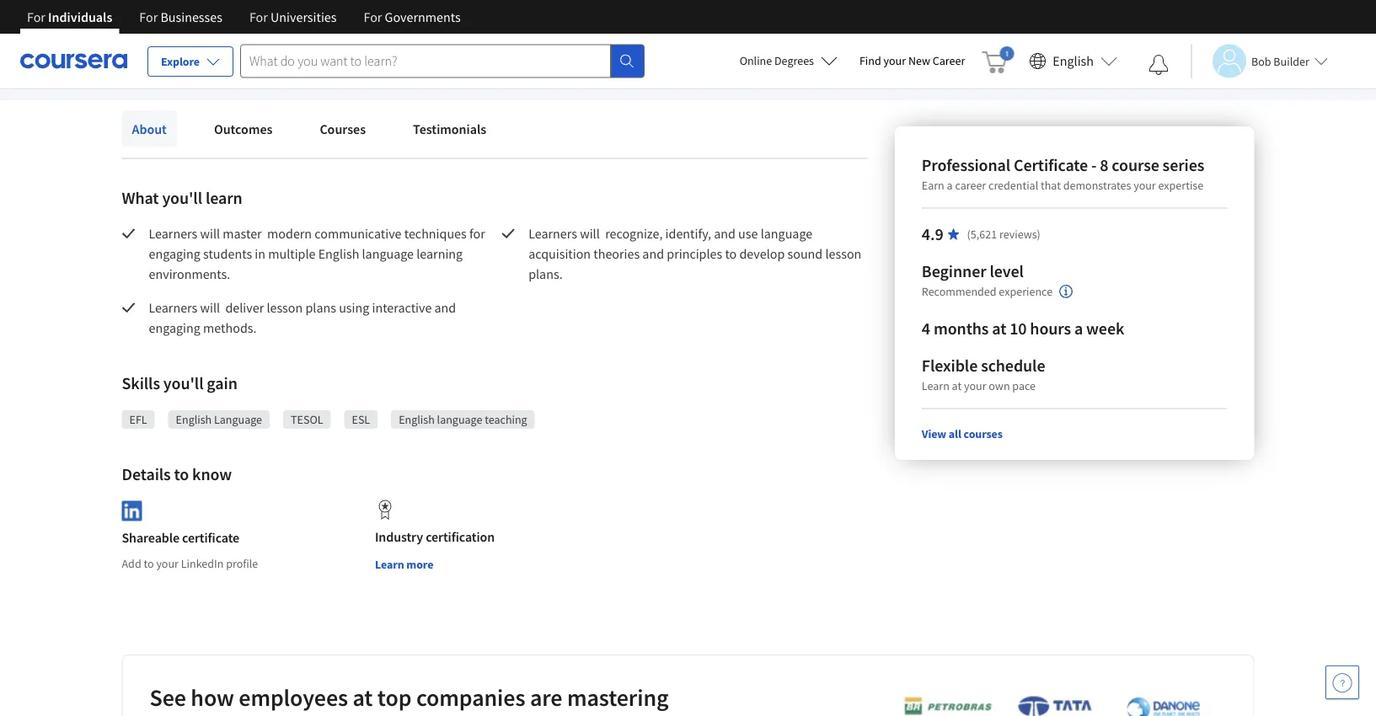 Task type: vqa. For each thing, say whether or not it's contained in the screenshot.
For Governments
yes



Task type: locate. For each thing, give the bounding box(es) containing it.
learners
[[149, 225, 198, 242], [529, 225, 578, 242], [149, 299, 198, 316]]

find
[[860, 53, 882, 68]]

courses
[[964, 427, 1003, 442]]

beginner level
[[922, 261, 1024, 282]]

language left teaching
[[437, 412, 483, 428]]

learners down environments.
[[149, 299, 198, 316]]

you'll left gain
[[163, 373, 204, 394]]

at left top
[[353, 683, 373, 713]]

for
[[27, 8, 45, 25], [139, 8, 158, 25], [250, 8, 268, 25], [364, 8, 382, 25]]

at left 10
[[993, 318, 1007, 339]]

english
[[1053, 53, 1095, 70], [318, 245, 360, 262], [176, 412, 212, 428], [399, 412, 435, 428]]

you'll left learn
[[162, 188, 202, 209]]

2 horizontal spatial and
[[714, 225, 736, 242]]

techniques
[[405, 225, 467, 242]]

for for individuals
[[27, 8, 45, 25]]

2 vertical spatial and
[[435, 299, 456, 316]]

2 horizontal spatial to
[[726, 245, 737, 262]]

using
[[339, 299, 370, 316]]

learners down what you'll learn at left top
[[149, 225, 198, 242]]

language down communicative
[[362, 245, 414, 262]]

learners inside learners will master  modern communicative techniques for engaging students in multiple english language learning environments.
[[149, 225, 198, 242]]

language up sound
[[761, 225, 813, 242]]

and right interactive
[[435, 299, 456, 316]]

english for english
[[1053, 53, 1095, 70]]

businesses
[[161, 8, 223, 25]]

learn inside button
[[375, 557, 404, 573]]

flexible
[[922, 355, 978, 377]]

a right earn
[[947, 178, 953, 193]]

degrees
[[775, 53, 815, 68]]

and left the use
[[714, 225, 736, 242]]

career
[[933, 53, 966, 68]]

0 horizontal spatial and
[[435, 299, 456, 316]]

0 vertical spatial more
[[358, 41, 387, 58]]

1 vertical spatial more
[[407, 557, 434, 573]]

principles
[[667, 245, 723, 262]]

course
[[1113, 155, 1160, 176]]

universities
[[271, 8, 337, 25]]

0 horizontal spatial to
[[144, 556, 154, 571]]

1 vertical spatial you'll
[[163, 373, 204, 394]]

1 horizontal spatial learn
[[375, 557, 404, 573]]

for left the individuals
[[27, 8, 45, 25]]

1 horizontal spatial and
[[643, 245, 665, 262]]

bob
[[1252, 54, 1272, 69]]

about link
[[122, 110, 177, 148]]

english inside button
[[1053, 53, 1095, 70]]

will inside learners will  recognize, identify, and use language acquisition theories and principles to develop sound lesson plans.
[[580, 225, 600, 242]]

teaching
[[485, 412, 528, 428]]

learners for learners will  deliver lesson plans using interactive and engaging methods.
[[149, 299, 198, 316]]

1 for from the left
[[27, 8, 45, 25]]

expertise
[[1159, 178, 1204, 193]]

new
[[909, 53, 931, 68]]

english down skills you'll gain
[[176, 412, 212, 428]]

engaging left methods. on the top left of page
[[149, 320, 201, 336]]

develop
[[740, 245, 785, 262]]

outcomes
[[214, 121, 273, 137]]

coursera enterprise logos image
[[879, 696, 1216, 717]]

8
[[1101, 155, 1109, 176]]

at
[[993, 318, 1007, 339], [952, 379, 962, 394], [353, 683, 373, 713]]

to inside learners will  recognize, identify, and use language acquisition theories and principles to develop sound lesson plans.
[[726, 245, 737, 262]]

online degrees
[[740, 53, 815, 68]]

to right add
[[144, 556, 154, 571]]

learners for learners will master  modern communicative techniques for engaging students in multiple english language learning environments.
[[149, 225, 198, 242]]

for for universities
[[250, 8, 268, 25]]

your inside find your new career link
[[884, 53, 907, 68]]

your right find
[[884, 53, 907, 68]]

at down the flexible
[[952, 379, 962, 394]]

0 vertical spatial you'll
[[162, 188, 202, 209]]

recommended experience
[[922, 285, 1053, 300]]

for up coursera plus image
[[250, 8, 268, 25]]

english down communicative
[[318, 245, 360, 262]]

0 vertical spatial at
[[993, 318, 1007, 339]]

coursera plus image
[[202, 45, 305, 55]]

learn inside flexible schedule learn at your own pace
[[922, 379, 950, 394]]

0 horizontal spatial at
[[353, 683, 373, 713]]

professional certificate - 8 course series earn a career credential that demonstrates your expertise
[[922, 155, 1205, 193]]

coursera image
[[20, 47, 127, 74]]

and down recognize,
[[643, 245, 665, 262]]

1 horizontal spatial more
[[407, 557, 434, 573]]

0 vertical spatial to
[[726, 245, 737, 262]]

level
[[990, 261, 1024, 282]]

engaging inside learners will master  modern communicative techniques for engaging students in multiple english language learning environments.
[[149, 245, 201, 262]]

governments
[[385, 8, 461, 25]]

1 vertical spatial to
[[174, 464, 189, 485]]

None search field
[[240, 44, 645, 78]]

4 for from the left
[[364, 8, 382, 25]]

deliver
[[226, 299, 264, 316]]

your left own
[[965, 379, 987, 394]]

and inside "learners will  deliver lesson plans using interactive and engaging methods."
[[435, 299, 456, 316]]

testimonials
[[413, 121, 487, 137]]

language inside learners will  recognize, identify, and use language acquisition theories and principles to develop sound lesson plans.
[[761, 225, 813, 242]]

2 vertical spatial language
[[437, 412, 483, 428]]

2 vertical spatial learn
[[375, 557, 404, 573]]

0 horizontal spatial lesson
[[267, 299, 303, 316]]

1 vertical spatial a
[[1075, 318, 1084, 339]]

for up learn more link
[[364, 8, 382, 25]]

2 vertical spatial to
[[144, 556, 154, 571]]

2 horizontal spatial language
[[761, 225, 813, 242]]

recommended
[[922, 285, 997, 300]]

reviews)
[[1000, 227, 1041, 242]]

0 vertical spatial language
[[761, 225, 813, 242]]

will up students
[[200, 225, 220, 242]]

learners up acquisition
[[529, 225, 578, 242]]

for for governments
[[364, 8, 382, 25]]

more down for governments
[[358, 41, 387, 58]]

language
[[214, 412, 262, 428]]

0 horizontal spatial a
[[947, 178, 953, 193]]

1 vertical spatial engaging
[[149, 320, 201, 336]]

your down shareable certificate
[[156, 556, 179, 571]]

to left develop
[[726, 245, 737, 262]]

a left week
[[1075, 318, 1084, 339]]

learn down "industry"
[[375, 557, 404, 573]]

learners will  recognize, identify, and use language acquisition theories and principles to develop sound lesson plans.
[[529, 225, 865, 282]]

1 horizontal spatial a
[[1075, 318, 1084, 339]]

you'll for what
[[162, 188, 202, 209]]

1 horizontal spatial lesson
[[826, 245, 862, 262]]

engaging
[[149, 245, 201, 262], [149, 320, 201, 336]]

1 engaging from the top
[[149, 245, 201, 262]]

plans.
[[529, 266, 563, 282]]

engaging up environments.
[[149, 245, 201, 262]]

english for english language teaching
[[399, 412, 435, 428]]

learn down the flexible
[[922, 379, 950, 394]]

how
[[191, 683, 234, 713]]

1 vertical spatial lesson
[[267, 299, 303, 316]]

2 horizontal spatial learn
[[922, 379, 950, 394]]

2 for from the left
[[139, 8, 158, 25]]

learners inside "learners will  deliver lesson plans using interactive and engaging methods."
[[149, 299, 198, 316]]

industry certification
[[375, 529, 495, 546]]

1 horizontal spatial to
[[174, 464, 189, 485]]

skills
[[264, 714, 316, 717]]

0 vertical spatial lesson
[[826, 245, 862, 262]]

will up theories
[[580, 225, 600, 242]]

you'll for skills
[[163, 373, 204, 394]]

will up methods. on the top left of page
[[200, 299, 220, 316]]

learners inside learners will  recognize, identify, and use language acquisition theories and principles to develop sound lesson plans.
[[529, 225, 578, 242]]

industry
[[375, 529, 423, 546]]

more inside button
[[407, 557, 434, 573]]

lesson right sound
[[826, 245, 862, 262]]

will inside "learners will  deliver lesson plans using interactive and engaging methods."
[[200, 299, 220, 316]]

communicative
[[315, 225, 402, 242]]

to left the know
[[174, 464, 189, 485]]

3 for from the left
[[250, 8, 268, 25]]

you'll
[[162, 188, 202, 209], [163, 373, 204, 394]]

what you'll learn
[[122, 188, 243, 209]]

in-
[[150, 714, 176, 717]]

1 horizontal spatial language
[[437, 412, 483, 428]]

•
[[311, 40, 316, 59]]

gain
[[207, 373, 238, 394]]

2 engaging from the top
[[149, 320, 201, 336]]

will
[[200, 225, 220, 242], [580, 225, 600, 242], [200, 299, 220, 316]]

0 horizontal spatial more
[[358, 41, 387, 58]]

lesson left the plans
[[267, 299, 303, 316]]

1 vertical spatial learn
[[922, 379, 950, 394]]

find your new career
[[860, 53, 966, 68]]

1 vertical spatial language
[[362, 245, 414, 262]]

1 vertical spatial at
[[952, 379, 962, 394]]

english for english language
[[176, 412, 212, 428]]

learn
[[206, 188, 243, 209]]

courses link
[[310, 110, 376, 148]]

0 vertical spatial learn
[[323, 41, 355, 58]]

(5,621
[[968, 227, 998, 242]]

learners will master  modern communicative techniques for engaging students in multiple english language learning environments.
[[149, 225, 488, 282]]

0 vertical spatial engaging
[[149, 245, 201, 262]]

top
[[378, 683, 412, 713]]

for up included
[[139, 8, 158, 25]]

see
[[150, 683, 186, 713]]

your down course
[[1134, 178, 1157, 193]]

for for businesses
[[139, 8, 158, 25]]

shopping cart: 1 item image
[[983, 46, 1015, 73]]

more inside • learn more
[[358, 41, 387, 58]]

lesson
[[826, 245, 862, 262], [267, 299, 303, 316]]

that
[[1041, 178, 1062, 193]]

add
[[122, 556, 141, 571]]

will inside learners will master  modern communicative techniques for engaging students in multiple english language learning environments.
[[200, 225, 220, 242]]

What do you want to learn? text field
[[240, 44, 611, 78]]

lesson inside learners will  recognize, identify, and use language acquisition theories and principles to develop sound lesson plans.
[[826, 245, 862, 262]]

0 horizontal spatial learn
[[323, 41, 355, 58]]

plans
[[306, 299, 336, 316]]

learn right "•"
[[323, 41, 355, 58]]

environments.
[[149, 266, 230, 282]]

0 vertical spatial a
[[947, 178, 953, 193]]

learn more button
[[375, 557, 434, 573]]

language
[[761, 225, 813, 242], [362, 245, 414, 262], [437, 412, 483, 428]]

and
[[714, 225, 736, 242], [643, 245, 665, 262], [435, 299, 456, 316]]

english right 'esl'
[[399, 412, 435, 428]]

to
[[726, 245, 737, 262], [174, 464, 189, 485], [144, 556, 154, 571]]

at inside flexible schedule learn at your own pace
[[952, 379, 962, 394]]

0 horizontal spatial language
[[362, 245, 414, 262]]

2 vertical spatial at
[[353, 683, 373, 713]]

at inside see how employees at top companies are mastering in-demand skills
[[353, 683, 373, 713]]

will for students
[[200, 225, 220, 242]]

english right shopping cart: 1 item 'icon'
[[1053, 53, 1095, 70]]

more down industry certification
[[407, 557, 434, 573]]

english button
[[1023, 34, 1125, 89]]

1 horizontal spatial at
[[952, 379, 962, 394]]



Task type: describe. For each thing, give the bounding box(es) containing it.
for
[[470, 225, 485, 242]]

tesol
[[291, 412, 323, 428]]

are
[[530, 683, 563, 713]]

see how employees at top companies are mastering in-demand skills
[[150, 683, 669, 717]]

efl
[[129, 412, 147, 428]]

master
[[223, 225, 262, 242]]

information about difficulty level pre-requisites. image
[[1060, 285, 1074, 299]]

• learn more
[[311, 40, 387, 59]]

learning
[[417, 245, 463, 262]]

10
[[1010, 318, 1027, 339]]

0 vertical spatial and
[[714, 225, 736, 242]]

multiple
[[268, 245, 316, 262]]

included
[[122, 41, 171, 58]]

skills you'll gain
[[122, 373, 238, 394]]

2 horizontal spatial at
[[993, 318, 1007, 339]]

certification
[[426, 529, 495, 546]]

courses
[[320, 121, 366, 137]]

lesson inside "learners will  deliver lesson plans using interactive and engaging methods."
[[267, 299, 303, 316]]

english inside learners will master  modern communicative techniques for engaging students in multiple english language learning environments.
[[318, 245, 360, 262]]

for governments
[[364, 8, 461, 25]]

in
[[255, 245, 266, 262]]

show notifications image
[[1149, 55, 1170, 75]]

certificate
[[1014, 155, 1089, 176]]

your inside professional certificate - 8 course series earn a career credential that demonstrates your expertise
[[1134, 178, 1157, 193]]

certificate
[[182, 530, 240, 547]]

series
[[1163, 155, 1205, 176]]

bob builder
[[1252, 54, 1310, 69]]

find your new career link
[[852, 51, 974, 72]]

shareable certificate
[[122, 530, 240, 547]]

builder
[[1274, 54, 1310, 69]]

own
[[989, 379, 1011, 394]]

your inside flexible schedule learn at your own pace
[[965, 379, 987, 394]]

testimonials link
[[403, 110, 497, 148]]

for individuals
[[27, 8, 112, 25]]

use
[[739, 225, 758, 242]]

pace
[[1013, 379, 1036, 394]]

shareable
[[122, 530, 180, 547]]

at for see how employees at top companies are mastering in-demand skills
[[353, 683, 373, 713]]

explore
[[161, 54, 200, 69]]

english language
[[176, 412, 262, 428]]

outcomes link
[[204, 110, 283, 148]]

at for flexible schedule learn at your own pace
[[952, 379, 962, 394]]

theories
[[594, 245, 640, 262]]

career
[[956, 178, 987, 193]]

bob builder button
[[1191, 44, 1329, 78]]

will for engaging
[[200, 299, 220, 316]]

earn
[[922, 178, 945, 193]]

engaging inside "learners will  deliver lesson plans using interactive and engaging methods."
[[149, 320, 201, 336]]

individuals
[[48, 8, 112, 25]]

recognize,
[[606, 225, 663, 242]]

a inside professional certificate - 8 course series earn a career credential that demonstrates your expertise
[[947, 178, 953, 193]]

learn inside • learn more
[[323, 41, 355, 58]]

beginner
[[922, 261, 987, 282]]

modern
[[267, 225, 312, 242]]

details to know
[[122, 464, 232, 485]]

months
[[934, 318, 989, 339]]

methods.
[[203, 320, 257, 336]]

schedule
[[982, 355, 1046, 377]]

interactive
[[372, 299, 432, 316]]

companies
[[416, 683, 526, 713]]

banner navigation
[[13, 0, 474, 34]]

learners will  deliver lesson plans using interactive and engaging methods.
[[149, 299, 459, 336]]

flexible schedule learn at your own pace
[[922, 355, 1046, 394]]

language inside learners will master  modern communicative techniques for engaging students in multiple english language learning environments.
[[362, 245, 414, 262]]

demand
[[176, 714, 260, 717]]

will for theories
[[580, 225, 600, 242]]

week
[[1087, 318, 1125, 339]]

learn more link
[[323, 40, 387, 60]]

about
[[132, 121, 167, 137]]

4
[[922, 318, 931, 339]]

experience
[[1000, 285, 1053, 300]]

what
[[122, 188, 159, 209]]

for businesses
[[139, 8, 223, 25]]

help center image
[[1333, 673, 1353, 693]]

for universities
[[250, 8, 337, 25]]

hours
[[1031, 318, 1072, 339]]

details
[[122, 464, 171, 485]]

to for know
[[174, 464, 189, 485]]

view all courses
[[922, 427, 1003, 442]]

sound
[[788, 245, 823, 262]]

included with
[[122, 41, 202, 58]]

credential
[[989, 178, 1039, 193]]

4 months at 10 hours a week
[[922, 318, 1125, 339]]

acquisition
[[529, 245, 591, 262]]

learn more
[[375, 557, 434, 573]]

view
[[922, 427, 947, 442]]

with
[[174, 41, 199, 58]]

students
[[203, 245, 252, 262]]

employees
[[239, 683, 348, 713]]

online
[[740, 53, 773, 68]]

learners for learners will  recognize, identify, and use language acquisition theories and principles to develop sound lesson plans.
[[529, 225, 578, 242]]

1 vertical spatial and
[[643, 245, 665, 262]]

mastering
[[567, 683, 669, 713]]

(5,621 reviews)
[[968, 227, 1041, 242]]

to for your
[[144, 556, 154, 571]]

identify,
[[666, 225, 712, 242]]



